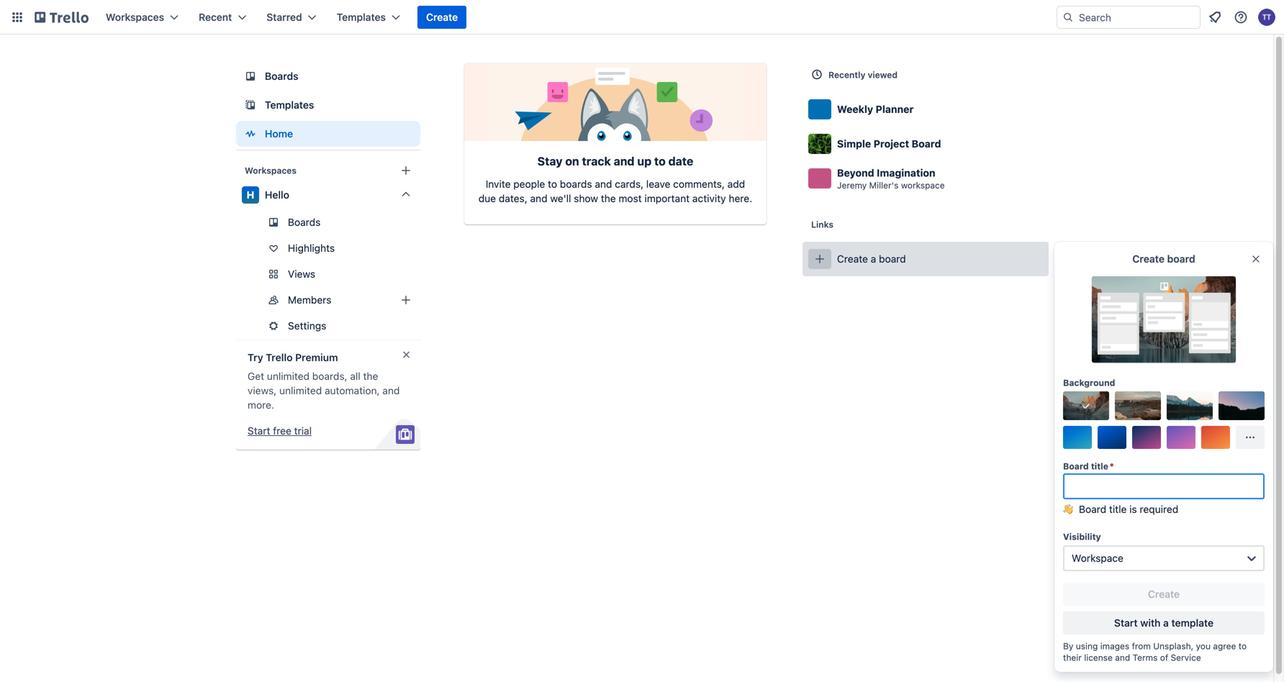 Task type: locate. For each thing, give the bounding box(es) containing it.
primary element
[[0, 0, 1284, 35]]

to right agree
[[1239, 641, 1247, 652]]

their
[[1063, 653, 1082, 663]]

templates up home at the left top of page
[[265, 99, 314, 111]]

jeremy
[[837, 180, 867, 190]]

license and terms of service
[[1084, 653, 1201, 663]]

to
[[654, 154, 666, 168], [548, 178, 557, 190], [1239, 641, 1247, 652]]

start inside button
[[248, 425, 270, 437]]

template board image
[[242, 96, 259, 114]]

1 vertical spatial title
[[1109, 504, 1127, 515]]

1 vertical spatial workspaces
[[245, 166, 297, 176]]

1 board from the left
[[879, 253, 906, 265]]

workspaces
[[106, 11, 164, 23], [245, 166, 297, 176]]

the right all
[[363, 370, 378, 382]]

home link
[[236, 121, 420, 147]]

1 horizontal spatial board
[[1167, 253, 1196, 265]]

0 vertical spatial title
[[1091, 461, 1109, 472]]

1 vertical spatial create button
[[1063, 583, 1265, 606]]

1 horizontal spatial the
[[601, 193, 616, 204]]

2 board from the left
[[1167, 253, 1196, 265]]

boards
[[265, 70, 298, 82], [288, 216, 321, 228]]

2 horizontal spatial to
[[1239, 641, 1247, 652]]

start free trial button
[[248, 424, 312, 438]]

0 vertical spatial the
[[601, 193, 616, 204]]

1 horizontal spatial create button
[[1063, 583, 1265, 606]]

visibility
[[1063, 532, 1101, 542]]

0 horizontal spatial to
[[548, 178, 557, 190]]

try trello premium get unlimited boards, all the views, unlimited automation, and more.
[[248, 352, 400, 411]]

boards link for templates
[[236, 63, 420, 89]]

get
[[248, 370, 264, 382]]

up
[[637, 154, 652, 168]]

most
[[619, 193, 642, 204]]

boards link up highlights link
[[236, 211, 420, 234]]

0 horizontal spatial title
[[1091, 461, 1109, 472]]

0 horizontal spatial workspaces
[[106, 11, 164, 23]]

start free trial
[[248, 425, 312, 437]]

1 horizontal spatial start
[[1114, 617, 1138, 629]]

required
[[1140, 504, 1179, 515]]

settings
[[288, 320, 326, 332]]

and right automation,
[[383, 385, 400, 397]]

show
[[574, 193, 598, 204]]

0 vertical spatial templates
[[337, 11, 386, 23]]

title left is
[[1109, 504, 1127, 515]]

templates right the starred dropdown button
[[337, 11, 386, 23]]

unlimited
[[267, 370, 310, 382], [279, 385, 322, 397]]

2 vertical spatial to
[[1239, 641, 1247, 652]]

1 vertical spatial the
[[363, 370, 378, 382]]

1 horizontal spatial templates
[[337, 11, 386, 23]]

we'll
[[550, 193, 571, 204]]

1 vertical spatial to
[[548, 178, 557, 190]]

1 boards link from the top
[[236, 63, 420, 89]]

start with a template button
[[1063, 612, 1265, 635]]

board left *
[[1063, 461, 1089, 472]]

the inside invite people to boards and cards, leave comments, add due dates, and we'll show the most important activity here.
[[601, 193, 616, 204]]

0 vertical spatial start
[[248, 425, 270, 437]]

boards link
[[236, 63, 420, 89], [236, 211, 420, 234]]

start
[[248, 425, 270, 437], [1114, 617, 1138, 629]]

the left the most
[[601, 193, 616, 204]]

more.
[[248, 399, 274, 411]]

start left with
[[1114, 617, 1138, 629]]

create
[[426, 11, 458, 23], [837, 253, 868, 265], [1133, 253, 1165, 265], [1148, 589, 1180, 600]]

1 horizontal spatial a
[[1164, 617, 1169, 629]]

2 boards link from the top
[[236, 211, 420, 234]]

planner
[[876, 103, 914, 115]]

switch to… image
[[10, 10, 24, 24]]

recently
[[829, 70, 866, 80]]

automation,
[[325, 385, 380, 397]]

👋 board title is required
[[1063, 504, 1179, 515]]

terms of service link
[[1133, 653, 1201, 663]]

unlimited down boards,
[[279, 385, 322, 397]]

0 horizontal spatial board
[[879, 253, 906, 265]]

board
[[879, 253, 906, 265], [1167, 253, 1196, 265]]

close popover image
[[1251, 253, 1262, 265]]

0 vertical spatial boards link
[[236, 63, 420, 89]]

0 vertical spatial create button
[[418, 6, 467, 29]]

templates
[[337, 11, 386, 23], [265, 99, 314, 111]]

1 vertical spatial boards
[[288, 216, 321, 228]]

a
[[871, 253, 876, 265], [1164, 617, 1169, 629]]

wave image
[[1063, 503, 1073, 523]]

cards,
[[615, 178, 644, 190]]

important
[[645, 193, 690, 204]]

license link
[[1084, 653, 1113, 663]]

title left *
[[1091, 461, 1109, 472]]

boards for highlights
[[288, 216, 321, 228]]

create inside primary element
[[426, 11, 458, 23]]

0 vertical spatial boards
[[265, 70, 298, 82]]

background
[[1063, 378, 1116, 388]]

dates,
[[499, 193, 528, 204]]

images
[[1101, 641, 1130, 652]]

boards right board "image"
[[265, 70, 298, 82]]

settings link
[[236, 315, 420, 338]]

premium
[[295, 352, 338, 364]]

create button
[[418, 6, 467, 29], [1063, 583, 1265, 606]]

is
[[1130, 504, 1137, 515]]

unlimited down trello at the left bottom of page
[[267, 370, 310, 382]]

0 horizontal spatial create button
[[418, 6, 467, 29]]

1 vertical spatial start
[[1114, 617, 1138, 629]]

back to home image
[[35, 6, 89, 29]]

to up we'll
[[548, 178, 557, 190]]

create a workspace image
[[397, 162, 415, 179]]

title
[[1091, 461, 1109, 472], [1109, 504, 1127, 515]]

templates link
[[236, 92, 420, 118]]

1 vertical spatial templates
[[265, 99, 314, 111]]

board right 👋
[[1079, 504, 1107, 515]]

and inside try trello premium get unlimited boards, all the views, unlimited automation, and more.
[[383, 385, 400, 397]]

recent
[[199, 11, 232, 23]]

free
[[273, 425, 292, 437]]

boards link up templates 'link'
[[236, 63, 420, 89]]

0 horizontal spatial templates
[[265, 99, 314, 111]]

viewed
[[868, 70, 898, 80]]

weekly
[[837, 103, 873, 115]]

2 vertical spatial board
[[1079, 504, 1107, 515]]

boards up highlights
[[288, 216, 321, 228]]

1 vertical spatial a
[[1164, 617, 1169, 629]]

board down weekly planner link
[[912, 138, 941, 150]]

to right up
[[654, 154, 666, 168]]

recent button
[[190, 6, 255, 29]]

open information menu image
[[1234, 10, 1248, 24]]

background element
[[1063, 392, 1265, 449]]

the
[[601, 193, 616, 204], [363, 370, 378, 382]]

0 horizontal spatial a
[[871, 253, 876, 265]]

start for start with a template
[[1114, 617, 1138, 629]]

0 vertical spatial to
[[654, 154, 666, 168]]

start inside button
[[1114, 617, 1138, 629]]

None text field
[[1063, 474, 1265, 500]]

a inside button
[[871, 253, 876, 265]]

1 vertical spatial boards link
[[236, 211, 420, 234]]

custom image image
[[1081, 400, 1092, 412]]

and left up
[[614, 154, 635, 168]]

unsplash,
[[1154, 641, 1194, 652]]

1 horizontal spatial title
[[1109, 504, 1127, 515]]

0 vertical spatial board
[[912, 138, 941, 150]]

license
[[1084, 653, 1113, 663]]

start left free
[[248, 425, 270, 437]]

0 horizontal spatial the
[[363, 370, 378, 382]]

0 notifications image
[[1207, 9, 1224, 26]]

start for start free trial
[[248, 425, 270, 437]]

👋
[[1063, 504, 1073, 515]]

0 vertical spatial workspaces
[[106, 11, 164, 23]]

0 vertical spatial a
[[871, 253, 876, 265]]

0 horizontal spatial start
[[248, 425, 270, 437]]

template
[[1172, 617, 1214, 629]]



Task type: describe. For each thing, give the bounding box(es) containing it.
start with a template
[[1114, 617, 1214, 629]]

you
[[1196, 641, 1211, 652]]

workspaces inside popup button
[[106, 11, 164, 23]]

views,
[[248, 385, 277, 397]]

home
[[265, 128, 293, 140]]

on
[[565, 154, 579, 168]]

add image
[[397, 292, 415, 309]]

1 horizontal spatial to
[[654, 154, 666, 168]]

and down people
[[530, 193, 548, 204]]

hello
[[265, 189, 289, 201]]

workspaces button
[[97, 6, 187, 29]]

using
[[1076, 641, 1098, 652]]

invite
[[486, 178, 511, 190]]

terms
[[1133, 653, 1158, 663]]

activity
[[693, 193, 726, 204]]

agree
[[1213, 641, 1236, 652]]

by using images from unsplash, you agree to their
[[1063, 641, 1247, 663]]

and down 'images'
[[1115, 653, 1131, 663]]

boards for templates
[[265, 70, 298, 82]]

people
[[514, 178, 545, 190]]

leave
[[646, 178, 671, 190]]

of
[[1160, 653, 1169, 663]]

views link
[[236, 263, 420, 286]]

board inside button
[[879, 253, 906, 265]]

templates button
[[328, 6, 409, 29]]

templates inside "popup button"
[[337, 11, 386, 23]]

0 vertical spatial unlimited
[[267, 370, 310, 382]]

service
[[1171, 653, 1201, 663]]

1 vertical spatial board
[[1063, 461, 1089, 472]]

h
[[247, 189, 254, 201]]

home image
[[242, 125, 259, 143]]

the inside try trello premium get unlimited boards, all the views, unlimited automation, and more.
[[363, 370, 378, 382]]

a inside button
[[1164, 617, 1169, 629]]

links
[[811, 220, 834, 230]]

from
[[1132, 641, 1151, 652]]

simple project board
[[837, 138, 941, 150]]

imagination
[[877, 167, 936, 179]]

create button inside primary element
[[418, 6, 467, 29]]

create a board button
[[803, 242, 1049, 276]]

invite people to boards and cards, leave comments, add due dates, and we'll show the most important activity here.
[[479, 178, 753, 204]]

stay
[[538, 154, 563, 168]]

with
[[1141, 617, 1161, 629]]

workspace
[[1072, 553, 1124, 564]]

highlights
[[288, 242, 335, 254]]

terry turtle (terryturtle) image
[[1259, 9, 1276, 26]]

by
[[1063, 641, 1074, 652]]

highlights link
[[236, 237, 420, 260]]

templates inside 'link'
[[265, 99, 314, 111]]

beyond
[[837, 167, 875, 179]]

stay on track and up to date
[[538, 154, 694, 168]]

and up "show" at the top left
[[595, 178, 612, 190]]

simple
[[837, 138, 871, 150]]

starred button
[[258, 6, 325, 29]]

*
[[1110, 461, 1114, 472]]

beyond imagination jeremy miller's workspace
[[837, 167, 945, 190]]

to inside "by using images from unsplash, you agree to their"
[[1239, 641, 1247, 652]]

add
[[728, 178, 745, 190]]

to inside invite people to boards and cards, leave comments, add due dates, and we'll show the most important activity here.
[[548, 178, 557, 190]]

miller's
[[869, 180, 899, 190]]

trello
[[266, 352, 293, 364]]

workspace
[[901, 180, 945, 190]]

board title *
[[1063, 461, 1114, 472]]

search image
[[1063, 12, 1074, 23]]

boards link for highlights
[[236, 211, 420, 234]]

simple project board link
[[803, 127, 1049, 161]]

due
[[479, 193, 496, 204]]

create inside button
[[837, 253, 868, 265]]

create a board
[[837, 253, 906, 265]]

1 horizontal spatial workspaces
[[245, 166, 297, 176]]

weekly planner
[[837, 103, 914, 115]]

all
[[350, 370, 361, 382]]

try
[[248, 352, 263, 364]]

board image
[[242, 68, 259, 85]]

track
[[582, 154, 611, 168]]

project
[[874, 138, 909, 150]]

boards
[[560, 178, 592, 190]]

create board
[[1133, 253, 1196, 265]]

members link
[[236, 289, 420, 312]]

recently viewed
[[829, 70, 898, 80]]

here.
[[729, 193, 753, 204]]

Search field
[[1074, 6, 1200, 28]]

starred
[[267, 11, 302, 23]]

date
[[669, 154, 694, 168]]

members
[[288, 294, 332, 306]]

trial
[[294, 425, 312, 437]]

views
[[288, 268, 315, 280]]

comments,
[[673, 178, 725, 190]]

1 vertical spatial unlimited
[[279, 385, 322, 397]]



Task type: vqa. For each thing, say whether or not it's contained in the screenshot.
Templates "link" in the top left of the page
yes



